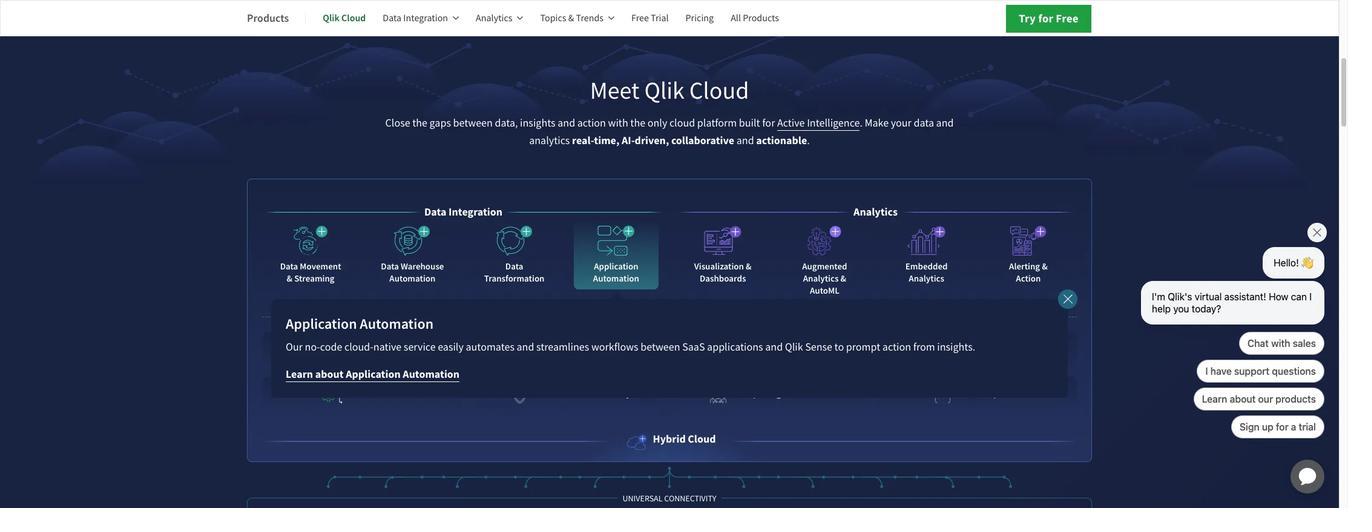 Task type: describe. For each thing, give the bounding box(es) containing it.
data for data transformation button
[[505, 261, 523, 273]]

data,
[[495, 116, 518, 130]]

sense
[[805, 341, 833, 354]]

automation inside the data warehouse automation
[[390, 273, 436, 285]]

. inside real-time, ai-driven, collaborative and actionable .
[[807, 134, 810, 148]]

embedded
[[906, 261, 948, 273]]

analytics inside augmented analytics & automl
[[803, 273, 839, 285]]

& for visualization & dashboards
[[746, 261, 752, 273]]

driven,
[[635, 133, 669, 148]]

and up real-
[[558, 116, 575, 130]]

movement
[[300, 261, 341, 273]]

applications
[[707, 341, 763, 354]]

our
[[286, 341, 303, 354]]

hybrid cloud
[[653, 432, 716, 446]]

1 vertical spatial data integration
[[424, 205, 503, 219]]

augmented analytics & automl button
[[783, 221, 867, 302]]

qlik inside products menu bar
[[323, 12, 340, 24]]

meet
[[590, 75, 640, 106]]

& for alerting & action
[[1042, 261, 1048, 273]]

analytics
[[529, 134, 570, 148]]

security
[[600, 388, 631, 400]]

insights
[[520, 116, 556, 130]]

and right applications
[[765, 341, 783, 354]]

meet qlik cloud
[[590, 75, 749, 106]]

qlik cloud
[[323, 12, 366, 24]]

learn about application automation
[[286, 367, 460, 382]]

all products
[[731, 12, 779, 24]]

from
[[913, 341, 935, 354]]

data for data warehouse automation button
[[381, 261, 399, 273]]

our no-code cloud-native service easily automates and streamlines workflows between saas applications and qlik sense to prompt action from insights.
[[286, 341, 976, 354]]

application automation inside tooltip
[[286, 314, 434, 334]]

& for governance & security
[[592, 388, 598, 400]]

topics
[[540, 12, 566, 24]]

developer & api button
[[877, 377, 1077, 411]]

and right automates
[[517, 341, 534, 354]]

alerting & action button
[[986, 221, 1071, 290]]

developer
[[968, 388, 1007, 400]]

time,
[[594, 133, 620, 148]]

easily
[[438, 341, 464, 354]]

service
[[404, 341, 436, 354]]

1 horizontal spatial qlik
[[645, 75, 685, 106]]

qlik cloud link
[[323, 4, 366, 33]]

prompt
[[846, 341, 881, 354]]

streaming
[[294, 273, 335, 285]]

real-
[[572, 133, 594, 148]]

governance
[[545, 388, 591, 400]]

1 vertical spatial application
[[286, 314, 357, 334]]

all products link
[[731, 4, 779, 33]]

embedded analytics button
[[884, 221, 969, 290]]

developer & api
[[968, 388, 1028, 400]]

1 the from the left
[[412, 116, 427, 130]]

ai-
[[622, 133, 635, 148]]

data movement & streaming
[[280, 261, 341, 285]]

trial
[[651, 12, 669, 24]]

2 vertical spatial application
[[346, 367, 401, 382]]

warehouse
[[401, 261, 444, 273]]

data
[[914, 116, 934, 130]]

analytics inside embedded analytics
[[909, 273, 945, 285]]

cloud-
[[344, 341, 374, 354]]

and inside . make your data and analytics
[[936, 116, 954, 130]]

streamlines
[[536, 341, 589, 354]]

and inside real-time, ai-driven, collaborative and actionable .
[[737, 134, 754, 148]]

all
[[731, 12, 741, 24]]

topics & trends link
[[540, 4, 615, 33]]

2 the from the left
[[631, 116, 646, 130]]

application automation inside button
[[593, 261, 639, 285]]

cloud for qlik cloud
[[342, 12, 366, 24]]

& inside augmented analytics & automl
[[841, 273, 846, 285]]

orchestration
[[357, 388, 409, 400]]

trends
[[576, 12, 604, 24]]

universal connectivity
[[623, 493, 717, 504]]

try for free link
[[1006, 5, 1092, 33]]

visualization & dashboards button
[[681, 221, 765, 290]]

. make your data and analytics
[[529, 116, 954, 148]]

data transformation button
[[472, 221, 557, 290]]

try for free
[[1019, 11, 1079, 26]]

close
[[385, 116, 410, 130]]

real-time, ai-driven, collaborative and actionable .
[[572, 133, 810, 148]]

with
[[608, 116, 628, 130]]

alerting & action
[[1009, 261, 1048, 285]]

hybrid
[[653, 432, 686, 446]]

active
[[777, 116, 805, 130]]

about
[[315, 367, 344, 382]]

. inside . make your data and analytics
[[860, 116, 863, 130]]

application automation button
[[574, 221, 659, 290]]

reporting & collaboration
[[744, 388, 842, 400]]

data for data movement & streaming button
[[280, 261, 298, 273]]



Task type: vqa. For each thing, say whether or not it's contained in the screenshot.
Free
yes



Task type: locate. For each thing, give the bounding box(es) containing it.
reporting & collaboration button
[[672, 377, 872, 411]]

make
[[865, 116, 889, 130]]

& inside "reporting & collaboration" button
[[783, 388, 789, 400]]

augmented
[[802, 261, 847, 273]]

cloud
[[670, 116, 695, 130]]

& inside data movement & streaming
[[287, 273, 293, 285]]

cloud
[[342, 12, 366, 24], [689, 75, 749, 106], [688, 432, 716, 446]]

between right gaps
[[453, 116, 493, 130]]

0 horizontal spatial products
[[247, 11, 289, 25]]

1 horizontal spatial between
[[641, 341, 680, 354]]

0 vertical spatial application automation
[[593, 261, 639, 285]]

1 horizontal spatial products
[[743, 12, 779, 24]]

and right "data"
[[936, 116, 954, 130]]

1 horizontal spatial free
[[1056, 11, 1079, 26]]

the
[[412, 116, 427, 130], [631, 116, 646, 130]]

cloud inside qlik cloud link
[[342, 12, 366, 24]]

& inside developer & api button
[[1008, 388, 1014, 400]]

automation
[[390, 273, 436, 285], [593, 273, 639, 285], [360, 314, 434, 334], [403, 367, 460, 382]]

reporting
[[744, 388, 781, 400]]

and down "built"
[[737, 134, 754, 148]]

. left make
[[860, 116, 863, 130]]

between inside application automation tooltip
[[641, 341, 680, 354]]

1 vertical spatial integration
[[449, 205, 503, 219]]

& inside "topics & trends" link
[[568, 12, 574, 24]]

qlik inside application automation tooltip
[[785, 341, 803, 354]]

0 vertical spatial between
[[453, 116, 493, 130]]

1 vertical spatial application automation
[[286, 314, 434, 334]]

your
[[891, 116, 912, 130]]

1 horizontal spatial .
[[860, 116, 863, 130]]

0 vertical spatial action
[[577, 116, 606, 130]]

products menu bar
[[247, 4, 796, 33]]

automates
[[466, 341, 515, 354]]

data integration link
[[383, 4, 459, 33]]

between left saas
[[641, 341, 680, 354]]

0 vertical spatial integration
[[403, 12, 448, 24]]

no-
[[305, 341, 320, 354]]

free
[[1056, 11, 1079, 26], [632, 12, 649, 24]]

0 horizontal spatial action
[[577, 116, 606, 130]]

transformation
[[484, 273, 545, 285]]

to
[[835, 341, 844, 354]]

0 horizontal spatial .
[[807, 134, 810, 148]]

data integration
[[383, 12, 448, 24], [424, 205, 503, 219]]

0 vertical spatial data integration
[[383, 12, 448, 24]]

1 vertical spatial qlik
[[645, 75, 685, 106]]

data warehouse automation button
[[370, 221, 455, 290]]

1 horizontal spatial application automation
[[593, 261, 639, 285]]

automl
[[810, 285, 840, 297]]

2 vertical spatial cloud
[[688, 432, 716, 446]]

data inside data transformation
[[505, 261, 523, 273]]

analytics inside products menu bar
[[476, 12, 513, 24]]

0 horizontal spatial the
[[412, 116, 427, 130]]

1 vertical spatial for
[[762, 116, 775, 130]]

pricing
[[686, 12, 714, 24]]

& for reporting & collaboration
[[783, 388, 789, 400]]

free trial
[[632, 12, 669, 24]]

close the gaps between data, insights and action with the only cloud platform built for active intelligence
[[385, 116, 860, 130]]

built
[[739, 116, 760, 130]]

code
[[320, 341, 342, 354]]

0 horizontal spatial for
[[762, 116, 775, 130]]

0 horizontal spatial between
[[453, 116, 493, 130]]

visualization & dashboards
[[694, 261, 752, 285]]

data inside products menu bar
[[383, 12, 402, 24]]

universal
[[623, 493, 663, 504]]

active intelligence link
[[777, 116, 860, 131]]

only
[[648, 116, 667, 130]]

1 horizontal spatial action
[[883, 341, 911, 354]]

between
[[453, 116, 493, 130], [641, 341, 680, 354]]

learn
[[286, 367, 313, 382]]

native
[[373, 341, 402, 354]]

& left security
[[592, 388, 598, 400]]

visualization
[[694, 261, 744, 273]]

application inside application automation
[[594, 261, 639, 273]]

topics & trends
[[540, 12, 604, 24]]

0 horizontal spatial integration
[[403, 12, 448, 24]]

0 vertical spatial .
[[860, 116, 863, 130]]

& for developer & api
[[1008, 388, 1014, 400]]

1 horizontal spatial integration
[[449, 205, 503, 219]]

data
[[383, 12, 402, 24], [424, 205, 447, 219], [280, 261, 298, 273], [381, 261, 399, 273], [505, 261, 523, 273]]

2 vertical spatial qlik
[[785, 341, 803, 354]]

& inside governance & security button
[[592, 388, 598, 400]]

0 vertical spatial application
[[594, 261, 639, 273]]

0 vertical spatial cloud
[[342, 12, 366, 24]]

insights.
[[937, 341, 976, 354]]

hybrid cloud button
[[623, 431, 716, 452]]

action
[[1016, 273, 1041, 285]]

connectivity
[[664, 493, 717, 504]]

0 horizontal spatial application automation
[[286, 314, 434, 334]]

2 horizontal spatial qlik
[[785, 341, 803, 354]]

collaborative
[[671, 133, 735, 148]]

free right the try
[[1056, 11, 1079, 26]]

api
[[1016, 388, 1028, 400]]

actionable
[[756, 133, 807, 148]]

cloud for hybrid cloud
[[688, 432, 716, 446]]

1 vertical spatial between
[[641, 341, 680, 354]]

for
[[1039, 11, 1054, 26], [762, 116, 775, 130]]

embedded analytics
[[906, 261, 948, 285]]

governance & security
[[545, 388, 631, 400]]

action left the from
[[883, 341, 911, 354]]

data warehouse automation
[[381, 261, 444, 285]]

& left streaming
[[287, 273, 293, 285]]

data inside the data warehouse automation
[[381, 261, 399, 273]]

1 horizontal spatial the
[[631, 116, 646, 130]]

platform
[[697, 116, 737, 130]]

integration
[[403, 12, 448, 24], [449, 205, 503, 219]]

integration inside products menu bar
[[403, 12, 448, 24]]

orchestration button
[[262, 377, 462, 411]]

augmented analytics & automl
[[802, 261, 847, 297]]

.
[[860, 116, 863, 130], [807, 134, 810, 148]]

intelligence
[[807, 116, 860, 130]]

action inside application automation tooltip
[[883, 341, 911, 354]]

free left trial
[[632, 12, 649, 24]]

& right visualization
[[746, 261, 752, 273]]

for right "built"
[[762, 116, 775, 130]]

automation inside learn about application automation link
[[403, 367, 460, 382]]

data integration inside products menu bar
[[383, 12, 448, 24]]

analytics link
[[476, 4, 523, 33]]

data movement & streaming button
[[268, 221, 353, 290]]

gaps
[[430, 116, 451, 130]]

try
[[1019, 11, 1036, 26]]

cloud inside hybrid cloud button
[[688, 432, 716, 446]]

. down active intelligence link
[[807, 134, 810, 148]]

0 vertical spatial qlik
[[323, 12, 340, 24]]

qlik
[[323, 12, 340, 24], [645, 75, 685, 106], [785, 341, 803, 354]]

free trial link
[[632, 4, 669, 33]]

free inside products menu bar
[[632, 12, 649, 24]]

&
[[568, 12, 574, 24], [746, 261, 752, 273], [1042, 261, 1048, 273], [287, 273, 293, 285], [841, 273, 846, 285], [592, 388, 598, 400], [783, 388, 789, 400], [1008, 388, 1014, 400]]

the left only
[[631, 116, 646, 130]]

& right alerting
[[1042, 261, 1048, 273]]

learn about application automation link
[[286, 367, 460, 382]]

action
[[577, 116, 606, 130], [883, 341, 911, 354]]

& left api
[[1008, 388, 1014, 400]]

1 vertical spatial action
[[883, 341, 911, 354]]

application
[[594, 261, 639, 273], [286, 314, 357, 334], [346, 367, 401, 382]]

action up real-
[[577, 116, 606, 130]]

data inside data movement & streaming
[[280, 261, 298, 273]]

0 horizontal spatial qlik
[[323, 12, 340, 24]]

& right automl
[[841, 273, 846, 285]]

application
[[1276, 445, 1339, 508]]

collaboration
[[790, 388, 842, 400]]

& right the reporting
[[783, 388, 789, 400]]

1 horizontal spatial for
[[1039, 11, 1054, 26]]

automation inside the application automation button
[[593, 273, 639, 285]]

0 vertical spatial for
[[1039, 11, 1054, 26]]

1 vertical spatial cloud
[[689, 75, 749, 106]]

dashboards
[[700, 273, 746, 285]]

pricing link
[[686, 4, 714, 33]]

1 vertical spatial .
[[807, 134, 810, 148]]

application automation tooltip
[[0, 290, 1339, 398]]

& inside alerting & action
[[1042, 261, 1048, 273]]

& for topics & trends
[[568, 12, 574, 24]]

& right topics
[[568, 12, 574, 24]]

the left gaps
[[412, 116, 427, 130]]

workflows
[[592, 341, 639, 354]]

& inside visualization & dashboards
[[746, 261, 752, 273]]

and
[[558, 116, 575, 130], [936, 116, 954, 130], [737, 134, 754, 148], [517, 341, 534, 354], [765, 341, 783, 354]]

0 horizontal spatial free
[[632, 12, 649, 24]]

for right the try
[[1039, 11, 1054, 26]]



